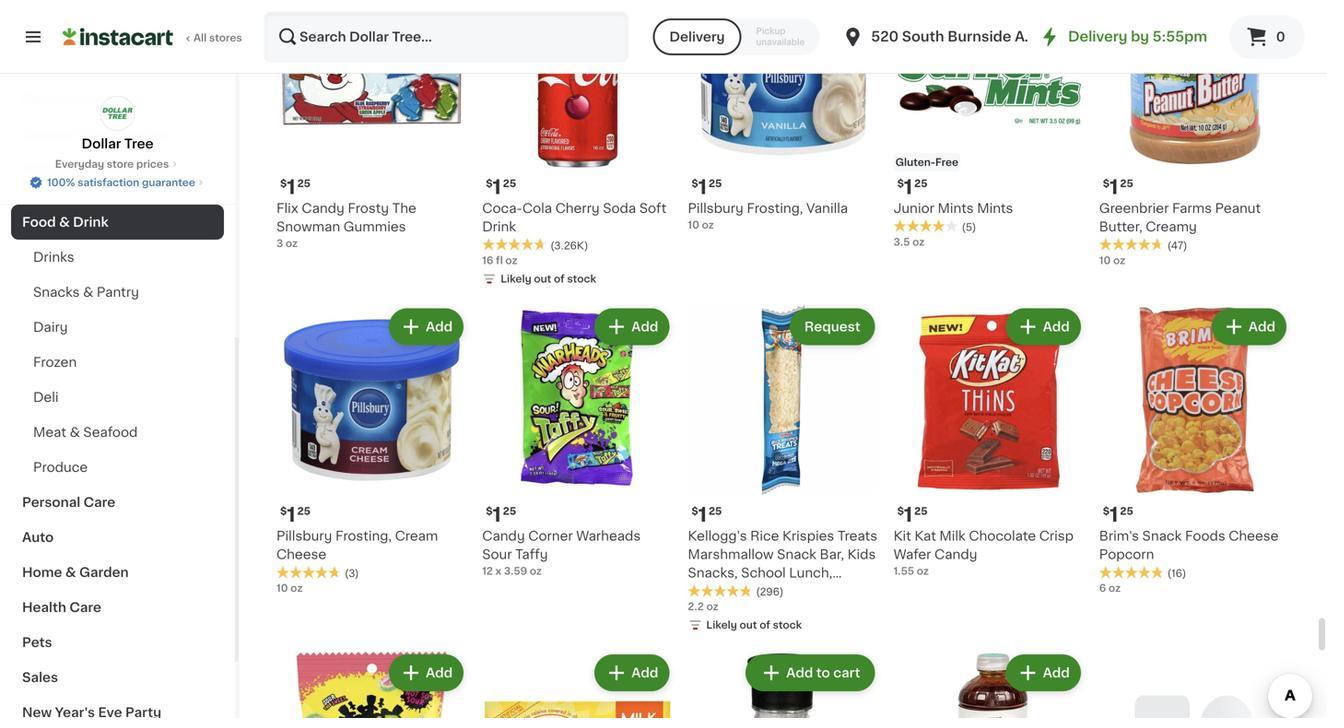 Task type: describe. For each thing, give the bounding box(es) containing it.
kellogg's rice krispies treats marshmallow snack bar, kids snacks, school lunch, original
[[688, 530, 878, 598]]

& for seafood
[[70, 426, 80, 439]]

pillsbury for 10
[[688, 202, 744, 215]]

candy inside 'flix candy frosty the snowman gummies 3 oz'
[[302, 202, 345, 215]]

product group containing add to cart
[[688, 651, 879, 718]]

1 for kit kat milk chocolate crisp wafer candy
[[904, 505, 913, 525]]

electronics
[[22, 92, 97, 105]]

drinks link
[[11, 240, 224, 275]]

10 for pillsbury frosting, cream cheese
[[277, 583, 288, 593]]

meat & seafood link
[[11, 415, 224, 450]]

south
[[902, 30, 945, 43]]

everyday store prices
[[55, 159, 169, 169]]

wafer
[[894, 548, 932, 561]]

snack inside brim's snack foods cheese popcorn
[[1143, 530, 1182, 543]]

10 for greenbrier farms peanut butter, creamy
[[1100, 255, 1111, 266]]

pets link
[[11, 625, 224, 660]]

meat
[[33, 426, 66, 439]]

kit kat milk chocolate crisp wafer candy 1.55 oz
[[894, 530, 1074, 576]]

25 for pillsbury frosting, cream cheese
[[297, 506, 311, 516]]

25 for coca-cola cherry soda soft drink
[[503, 178, 516, 189]]

satisfaction
[[78, 177, 139, 188]]

prices
[[136, 159, 169, 169]]

(16)
[[1168, 569, 1187, 579]]

$ for pillsbury frosting, vanilla
[[692, 178, 699, 189]]

apparel & accessories
[[22, 127, 173, 140]]

instacart logo image
[[63, 26, 173, 48]]

$ 1 25 for pillsbury frosting, vanilla
[[692, 178, 722, 197]]

milk
[[940, 530, 966, 543]]

3.5
[[894, 237, 910, 247]]

health care
[[22, 601, 101, 614]]

request button
[[792, 310, 874, 343]]

12
[[482, 566, 493, 576]]

$ 1 25 for pillsbury frosting, cream cheese
[[280, 505, 311, 525]]

$ for candy corner warheads sour taffy
[[486, 506, 493, 517]]

6
[[1100, 583, 1107, 593]]

100% satisfaction guarantee button
[[29, 171, 206, 190]]

0 button
[[1230, 15, 1305, 59]]

25 for junior mints mints
[[915, 178, 928, 189]]

oz inside kit kat milk chocolate crisp wafer candy 1.55 oz
[[917, 566, 929, 576]]

1 for brim's snack foods cheese popcorn
[[1110, 505, 1119, 525]]

avenue
[[1015, 30, 1068, 43]]

taffy
[[515, 548, 548, 561]]

brim's snack foods cheese popcorn
[[1100, 530, 1279, 561]]

sales
[[22, 671, 58, 684]]

home & garden link
[[11, 555, 224, 590]]

popcorn
[[1100, 548, 1155, 561]]

1 for junior mints mints
[[904, 178, 913, 197]]

health
[[22, 601, 66, 614]]

guarantee
[[142, 177, 195, 188]]

meat & seafood
[[33, 426, 138, 439]]

soft
[[640, 202, 667, 215]]

all
[[194, 33, 207, 43]]

likely out of stock for drink
[[501, 274, 596, 284]]

dollar tree link
[[82, 96, 154, 153]]

improvement
[[65, 162, 155, 175]]

cheese for brim's snack foods cheese popcorn
[[1229, 530, 1279, 543]]

candy corner warheads sour taffy 12 x 3.59 oz
[[482, 530, 641, 576]]

to
[[817, 667, 830, 680]]

16 fl oz
[[482, 255, 518, 266]]

1 for flix candy frosty the snowman gummies
[[287, 178, 296, 197]]

fl
[[496, 255, 503, 266]]

dollar tree logo image
[[100, 96, 135, 131]]

soda
[[603, 202, 636, 215]]

& for pantry
[[83, 286, 93, 299]]

auto link
[[11, 520, 224, 555]]

3.5 oz
[[894, 237, 925, 247]]

personal care
[[22, 496, 115, 509]]

kellogg's
[[688, 530, 747, 543]]

free
[[936, 157, 959, 167]]

food & drink link
[[11, 205, 224, 240]]

frosting, for vanilla
[[747, 202, 803, 215]]

pets
[[22, 636, 52, 649]]

$ 1 25 for greenbrier farms peanut butter, creamy
[[1103, 178, 1134, 197]]

cola
[[523, 202, 552, 215]]

0
[[1277, 30, 1286, 43]]

$ 1 25 for brim's snack foods cheese popcorn
[[1103, 505, 1134, 525]]

out for drink
[[534, 274, 552, 284]]

by
[[1131, 30, 1150, 43]]

snacks,
[[688, 567, 738, 580]]

520
[[871, 30, 899, 43]]

$ for pillsbury frosting, cream cheese
[[280, 506, 287, 516]]

deli
[[33, 391, 59, 404]]

care for health care
[[69, 601, 101, 614]]

2 mints from the left
[[977, 202, 1014, 215]]

snacks & pantry link
[[11, 275, 224, 310]]

Search field
[[266, 13, 627, 61]]

request
[[805, 320, 861, 333]]

delivery for delivery
[[670, 30, 725, 43]]

auto
[[22, 531, 54, 544]]

1 for kellogg's rice krispies treats marshmallow snack bar, kids snacks, school lunch, original
[[699, 505, 707, 525]]

25 for pillsbury frosting, vanilla
[[709, 178, 722, 189]]

of for snack
[[760, 620, 771, 630]]

original
[[688, 585, 738, 598]]

add inside button
[[787, 667, 813, 680]]

frozen
[[33, 356, 77, 369]]

$ 1 25 for kit kat milk chocolate crisp wafer candy
[[898, 505, 928, 525]]

home improvement & hardware
[[22, 162, 169, 194]]

1 for greenbrier farms peanut butter, creamy
[[1110, 178, 1119, 197]]

oz inside candy corner warheads sour taffy 12 x 3.59 oz
[[530, 566, 542, 576]]

pantry
[[97, 286, 139, 299]]

25 for kit kat milk chocolate crisp wafer candy
[[915, 506, 928, 517]]

cheese for pillsbury frosting, cream cheese
[[277, 548, 327, 561]]

kids
[[848, 548, 876, 561]]

tree
[[124, 137, 154, 150]]

out for snack
[[740, 620, 757, 630]]

drink inside coca-cola cherry soda soft drink
[[482, 220, 516, 233]]

apparel & accessories link
[[11, 116, 224, 151]]

pillsbury frosting, cream cheese
[[277, 530, 438, 561]]

corner
[[528, 530, 573, 543]]

brim's
[[1100, 530, 1139, 543]]

(296)
[[756, 587, 784, 597]]



Task type: locate. For each thing, give the bounding box(es) containing it.
drink down coca-
[[482, 220, 516, 233]]

out down '(3.26k)'
[[534, 274, 552, 284]]

1 up coca-
[[493, 178, 501, 197]]

1 for pillsbury frosting, vanilla
[[699, 178, 707, 197]]

delivery for delivery by 5:55pm
[[1069, 30, 1128, 43]]

$ up brim's
[[1103, 506, 1110, 517]]

1 up junior
[[904, 178, 913, 197]]

likely down 2.2 oz
[[707, 620, 737, 630]]

$ up coca-
[[486, 178, 493, 189]]

★★★★★
[[894, 220, 958, 233], [894, 220, 958, 233], [482, 238, 547, 251], [482, 238, 547, 251], [1100, 238, 1164, 251], [1100, 238, 1164, 251], [277, 566, 341, 579], [277, 566, 341, 579], [1100, 566, 1164, 579], [1100, 566, 1164, 579], [688, 584, 753, 597], [688, 584, 753, 597]]

junior mints mints
[[894, 202, 1014, 215]]

$ 1 25 for flix candy frosty the snowman gummies
[[280, 178, 311, 197]]

candy
[[302, 202, 345, 215], [482, 530, 525, 543], [935, 548, 978, 561]]

$ 1 25 up flix
[[280, 178, 311, 197]]

0 vertical spatial likely
[[501, 274, 532, 284]]

1 vertical spatial 10 oz
[[277, 583, 303, 593]]

1 up flix
[[287, 178, 296, 197]]

0 horizontal spatial of
[[554, 274, 565, 284]]

everyday store prices link
[[55, 157, 180, 171]]

$ for coca-cola cherry soda soft drink
[[486, 178, 493, 189]]

25 up kellogg's
[[709, 506, 722, 516]]

hardware
[[22, 181, 87, 194]]

1 up brim's
[[1110, 505, 1119, 525]]

(3)
[[345, 569, 359, 579]]

frosting, up the (3)
[[336, 530, 392, 543]]

25 up the 'pillsbury frosting, vanilla 10 oz'
[[709, 178, 722, 189]]

1 home from the top
[[22, 162, 62, 175]]

1 vertical spatial care
[[69, 601, 101, 614]]

1 vertical spatial out
[[740, 620, 757, 630]]

cart
[[834, 667, 861, 680]]

& left pantry on the left top of page
[[83, 286, 93, 299]]

2 vertical spatial 10
[[277, 583, 288, 593]]

sour
[[482, 548, 512, 561]]

likely for coca-cola cherry soda soft drink
[[501, 274, 532, 284]]

0 vertical spatial frosting,
[[747, 202, 803, 215]]

0 horizontal spatial delivery
[[670, 30, 725, 43]]

$ for greenbrier farms peanut butter, creamy
[[1103, 178, 1110, 189]]

all stores
[[194, 33, 242, 43]]

1 horizontal spatial delivery
[[1069, 30, 1128, 43]]

produce link
[[11, 450, 224, 485]]

& left garden
[[65, 566, 76, 579]]

1 vertical spatial candy
[[482, 530, 525, 543]]

& for accessories
[[77, 127, 88, 140]]

out down the (296)
[[740, 620, 757, 630]]

gluten-
[[896, 157, 936, 167]]

25 for flix candy frosty the snowman gummies
[[297, 178, 311, 189]]

out
[[534, 274, 552, 284], [740, 620, 757, 630]]

$ up the sour at the bottom left of the page
[[486, 506, 493, 517]]

snack
[[1143, 530, 1182, 543], [777, 548, 817, 561]]

25 for candy corner warheads sour taffy
[[503, 506, 516, 517]]

accessories
[[91, 127, 173, 140]]

home for home improvement & hardware
[[22, 162, 62, 175]]

& right meat
[[70, 426, 80, 439]]

$
[[280, 178, 287, 189], [692, 178, 699, 189], [486, 178, 493, 189], [898, 178, 904, 189], [1103, 178, 1110, 189], [280, 506, 287, 516], [692, 506, 699, 516], [486, 506, 493, 517], [898, 506, 904, 517], [1103, 506, 1110, 517]]

x
[[496, 566, 502, 576]]

$ 1 25 for coca-cola cherry soda soft drink
[[486, 178, 516, 197]]

1 horizontal spatial out
[[740, 620, 757, 630]]

$ for kellogg's rice krispies treats marshmallow snack bar, kids snacks, school lunch, original
[[692, 506, 699, 516]]

peanut
[[1216, 202, 1261, 215]]

stock down the (296)
[[773, 620, 802, 630]]

1 up greenbrier
[[1110, 178, 1119, 197]]

1 horizontal spatial 10 oz
[[1100, 255, 1126, 266]]

1 horizontal spatial mints
[[977, 202, 1014, 215]]

candy up snowman
[[302, 202, 345, 215]]

coca-
[[482, 202, 523, 215]]

25 for brim's snack foods cheese popcorn
[[1120, 506, 1134, 517]]

0 vertical spatial snack
[[1143, 530, 1182, 543]]

(5)
[[962, 222, 977, 232]]

lunch,
[[789, 567, 833, 580]]

pillsbury inside the 'pillsbury frosting, vanilla 10 oz'
[[688, 202, 744, 215]]

& for drink
[[59, 216, 70, 229]]

1 horizontal spatial snack
[[1143, 530, 1182, 543]]

$ 1 25 up pillsbury frosting, cream cheese
[[280, 505, 311, 525]]

0 vertical spatial candy
[[302, 202, 345, 215]]

10 oz down pillsbury frosting, cream cheese
[[277, 583, 303, 593]]

$ up the 'pillsbury frosting, vanilla 10 oz'
[[692, 178, 699, 189]]

10 oz down butter,
[[1100, 255, 1126, 266]]

520 south burnside avenue
[[871, 30, 1068, 43]]

2 home from the top
[[22, 566, 62, 579]]

candy inside candy corner warheads sour taffy 12 x 3.59 oz
[[482, 530, 525, 543]]

flix
[[277, 202, 298, 215]]

25 up flix
[[297, 178, 311, 189]]

home up health
[[22, 566, 62, 579]]

snack inside kellogg's rice krispies treats marshmallow snack bar, kids snacks, school lunch, original
[[777, 548, 817, 561]]

warheads
[[576, 530, 641, 543]]

frozen link
[[11, 345, 224, 380]]

frosting,
[[747, 202, 803, 215], [336, 530, 392, 543]]

coca-cola cherry soda soft drink
[[482, 202, 667, 233]]

0 horizontal spatial candy
[[302, 202, 345, 215]]

1 for candy corner warheads sour taffy
[[493, 505, 501, 525]]

oz inside 'flix candy frosty the snowman gummies 3 oz'
[[286, 238, 298, 248]]

kit
[[894, 530, 912, 543]]

creamy
[[1146, 220, 1197, 233]]

oz inside the 'pillsbury frosting, vanilla 10 oz'
[[702, 220, 714, 230]]

0 horizontal spatial drink
[[73, 216, 109, 229]]

0 horizontal spatial likely out of stock
[[501, 274, 596, 284]]

1 up the 'pillsbury frosting, vanilla 10 oz'
[[699, 178, 707, 197]]

$ for kit kat milk chocolate crisp wafer candy
[[898, 506, 904, 517]]

0 horizontal spatial 10 oz
[[277, 583, 303, 593]]

pillsbury
[[688, 202, 744, 215], [277, 530, 332, 543]]

1 horizontal spatial candy
[[482, 530, 525, 543]]

10 oz for pillsbury frosting, cream cheese
[[277, 583, 303, 593]]

& right food
[[59, 216, 70, 229]]

pillsbury frosting, vanilla 10 oz
[[688, 202, 848, 230]]

$ for flix candy frosty the snowman gummies
[[280, 178, 287, 189]]

$ for junior mints mints
[[898, 178, 904, 189]]

care for personal care
[[84, 496, 115, 509]]

greenbrier
[[1100, 202, 1169, 215]]

likely out of stock down the (296)
[[707, 620, 802, 630]]

1 for pillsbury frosting, cream cheese
[[287, 505, 296, 525]]

home inside the home improvement & hardware
[[22, 162, 62, 175]]

$ up kellogg's
[[692, 506, 699, 516]]

1 horizontal spatial pillsbury
[[688, 202, 744, 215]]

$ 1 25 for candy corner warheads sour taffy
[[486, 505, 516, 525]]

0 horizontal spatial likely
[[501, 274, 532, 284]]

1 horizontal spatial 10
[[688, 220, 700, 230]]

0 horizontal spatial cheese
[[277, 548, 327, 561]]

candy down the milk
[[935, 548, 978, 561]]

1 horizontal spatial of
[[760, 620, 771, 630]]

$ up flix
[[280, 178, 287, 189]]

6 oz
[[1100, 583, 1121, 593]]

gummies
[[344, 220, 406, 233]]

farms
[[1173, 202, 1212, 215]]

25 for kellogg's rice krispies treats marshmallow snack bar, kids snacks, school lunch, original
[[709, 506, 722, 516]]

0 vertical spatial care
[[84, 496, 115, 509]]

1 up kellogg's
[[699, 505, 707, 525]]

seafood
[[83, 426, 138, 439]]

cheese inside brim's snack foods cheese popcorn
[[1229, 530, 1279, 543]]

1 horizontal spatial likely out of stock
[[707, 620, 802, 630]]

add to cart
[[787, 667, 861, 680]]

frosting, for cream
[[336, 530, 392, 543]]

2 vertical spatial candy
[[935, 548, 978, 561]]

0 horizontal spatial pillsbury
[[277, 530, 332, 543]]

2 horizontal spatial 10
[[1100, 255, 1111, 266]]

$ 1 25 up kellogg's
[[692, 505, 722, 525]]

likely out of stock down '(3.26k)'
[[501, 274, 596, 284]]

snack down krispies
[[777, 548, 817, 561]]

gluten-free
[[896, 157, 959, 167]]

home improvement & hardware link
[[11, 151, 224, 205]]

0 vertical spatial pillsbury
[[688, 202, 744, 215]]

$ 1 25 up coca-
[[486, 178, 516, 197]]

dollar
[[82, 137, 121, 150]]

burnside
[[948, 30, 1012, 43]]

likely for kellogg's rice krispies treats marshmallow snack bar, kids snacks, school lunch, original
[[707, 620, 737, 630]]

100%
[[47, 177, 75, 188]]

1 vertical spatial pillsbury
[[277, 530, 332, 543]]

all stores link
[[63, 11, 243, 63]]

pillsbury inside pillsbury frosting, cream cheese
[[277, 530, 332, 543]]

delivery inside 'button'
[[670, 30, 725, 43]]

$ 1 25 for junior mints mints
[[898, 178, 928, 197]]

home up hardware
[[22, 162, 62, 175]]

0 horizontal spatial 10
[[277, 583, 288, 593]]

25 up brim's
[[1120, 506, 1134, 517]]

product group
[[277, 0, 468, 251], [482, 0, 673, 290], [1100, 0, 1291, 268], [277, 305, 468, 596], [482, 305, 673, 579], [688, 305, 879, 636], [894, 305, 1085, 579], [1100, 305, 1291, 596], [277, 651, 468, 718], [482, 651, 673, 718], [688, 651, 879, 718], [894, 651, 1085, 718], [1100, 651, 1291, 718]]

crisp
[[1040, 530, 1074, 543]]

junior
[[894, 202, 935, 215]]

0 vertical spatial of
[[554, 274, 565, 284]]

$ 1 25 for kellogg's rice krispies treats marshmallow snack bar, kids snacks, school lunch, original
[[692, 505, 722, 525]]

0 vertical spatial home
[[22, 162, 62, 175]]

mints up (5)
[[938, 202, 974, 215]]

snacks
[[33, 286, 80, 299]]

$ 1 25 up brim's
[[1103, 505, 1134, 525]]

25 up coca-
[[503, 178, 516, 189]]

sales link
[[11, 660, 224, 695]]

0 horizontal spatial stock
[[567, 274, 596, 284]]

deli link
[[11, 380, 224, 415]]

store
[[107, 159, 134, 169]]

0 vertical spatial 10 oz
[[1100, 255, 1126, 266]]

1 horizontal spatial frosting,
[[747, 202, 803, 215]]

mints right junior
[[977, 202, 1014, 215]]

0 horizontal spatial snack
[[777, 548, 817, 561]]

$ 1 25
[[280, 178, 311, 197], [692, 178, 722, 197], [486, 178, 516, 197], [898, 178, 928, 197], [1103, 178, 1134, 197], [280, 505, 311, 525], [692, 505, 722, 525], [486, 505, 516, 525], [898, 505, 928, 525], [1103, 505, 1134, 525]]

16
[[482, 255, 494, 266]]

snack up popcorn
[[1143, 530, 1182, 543]]

food
[[22, 216, 56, 229]]

25 up greenbrier
[[1120, 178, 1134, 189]]

1 vertical spatial frosting,
[[336, 530, 392, 543]]

dollar tree
[[82, 137, 154, 150]]

1 horizontal spatial cheese
[[1229, 530, 1279, 543]]

&
[[77, 127, 88, 140], [158, 162, 169, 175], [59, 216, 70, 229], [83, 286, 93, 299], [70, 426, 80, 439], [65, 566, 76, 579]]

likely out of stock
[[501, 274, 596, 284], [707, 620, 802, 630]]

3
[[277, 238, 283, 248]]

$ 1 25 up the sour at the bottom left of the page
[[486, 505, 516, 525]]

10 oz for greenbrier farms peanut butter, creamy
[[1100, 255, 1126, 266]]

everyday
[[55, 159, 104, 169]]

bar,
[[820, 548, 845, 561]]

care down produce link
[[84, 496, 115, 509]]

$ 1 25 up junior
[[898, 178, 928, 197]]

& for garden
[[65, 566, 76, 579]]

None search field
[[264, 11, 629, 63]]

stock for drink
[[567, 274, 596, 284]]

1 mints from the left
[[938, 202, 974, 215]]

garden
[[79, 566, 129, 579]]

1 up pillsbury frosting, cream cheese
[[287, 505, 296, 525]]

& up guarantee
[[158, 162, 169, 175]]

home for home & garden
[[22, 566, 62, 579]]

$ up kit
[[898, 506, 904, 517]]

(47)
[[1168, 241, 1188, 251]]

1 horizontal spatial drink
[[482, 220, 516, 233]]

1 vertical spatial home
[[22, 566, 62, 579]]

mints
[[938, 202, 974, 215], [977, 202, 1014, 215]]

care inside "link"
[[84, 496, 115, 509]]

5:55pm
[[1153, 30, 1208, 43]]

$ 1 25 up kit
[[898, 505, 928, 525]]

drink down satisfaction
[[73, 216, 109, 229]]

0 horizontal spatial mints
[[938, 202, 974, 215]]

25 for greenbrier farms peanut butter, creamy
[[1120, 178, 1134, 189]]

chocolate
[[969, 530, 1036, 543]]

2 horizontal spatial candy
[[935, 548, 978, 561]]

$ up pillsbury frosting, cream cheese
[[280, 506, 287, 516]]

food & drink
[[22, 216, 109, 229]]

treats
[[838, 530, 878, 543]]

likely out of stock for snack
[[707, 620, 802, 630]]

personal
[[22, 496, 80, 509]]

1 vertical spatial of
[[760, 620, 771, 630]]

25 down gluten-
[[915, 178, 928, 189]]

1 vertical spatial likely
[[707, 620, 737, 630]]

1 vertical spatial cheese
[[277, 548, 327, 561]]

service type group
[[653, 18, 820, 55]]

$ up greenbrier
[[1103, 178, 1110, 189]]

cheese inside pillsbury frosting, cream cheese
[[277, 548, 327, 561]]

1 horizontal spatial likely
[[707, 620, 737, 630]]

pillsbury for cheese
[[277, 530, 332, 543]]

1 vertical spatial snack
[[777, 548, 817, 561]]

0 vertical spatial out
[[534, 274, 552, 284]]

100% satisfaction guarantee
[[47, 177, 195, 188]]

& inside the home improvement & hardware
[[158, 162, 169, 175]]

25 up kat
[[915, 506, 928, 517]]

1 up the sour at the bottom left of the page
[[493, 505, 501, 525]]

care down "home & garden"
[[69, 601, 101, 614]]

25 up pillsbury frosting, cream cheese
[[297, 506, 311, 516]]

1 vertical spatial stock
[[773, 620, 802, 630]]

frosting, inside the 'pillsbury frosting, vanilla 10 oz'
[[747, 202, 803, 215]]

health care link
[[11, 590, 224, 625]]

of down the (296)
[[760, 620, 771, 630]]

personal care link
[[11, 485, 224, 520]]

1 vertical spatial likely out of stock
[[707, 620, 802, 630]]

1 for coca-cola cherry soda soft drink
[[493, 178, 501, 197]]

0 vertical spatial cheese
[[1229, 530, 1279, 543]]

1 up kit
[[904, 505, 913, 525]]

0 vertical spatial 10
[[688, 220, 700, 230]]

frosting, inside pillsbury frosting, cream cheese
[[336, 530, 392, 543]]

stores
[[209, 33, 242, 43]]

stock for snack
[[773, 620, 802, 630]]

10 inside the 'pillsbury frosting, vanilla 10 oz'
[[688, 220, 700, 230]]

cream
[[395, 530, 438, 543]]

of down '(3.26k)'
[[554, 274, 565, 284]]

$ 1 25 up the 'pillsbury frosting, vanilla 10 oz'
[[692, 178, 722, 197]]

delivery by 5:55pm
[[1069, 30, 1208, 43]]

kat
[[915, 530, 937, 543]]

0 horizontal spatial frosting,
[[336, 530, 392, 543]]

0 vertical spatial likely out of stock
[[501, 274, 596, 284]]

520 south burnside avenue button
[[842, 11, 1068, 63]]

likely down "16 fl oz"
[[501, 274, 532, 284]]

candy inside kit kat milk chocolate crisp wafer candy 1.55 oz
[[935, 548, 978, 561]]

1 vertical spatial 10
[[1100, 255, 1111, 266]]

of for drink
[[554, 274, 565, 284]]

of
[[554, 274, 565, 284], [760, 620, 771, 630]]

0 vertical spatial stock
[[567, 274, 596, 284]]

frosting, left "vanilla"
[[747, 202, 803, 215]]

oz
[[702, 220, 714, 230], [913, 237, 925, 247], [286, 238, 298, 248], [506, 255, 518, 266], [1114, 255, 1126, 266], [530, 566, 542, 576], [917, 566, 929, 576], [291, 583, 303, 593], [1109, 583, 1121, 593], [707, 602, 719, 612]]

candy up the sour at the bottom left of the page
[[482, 530, 525, 543]]

25
[[297, 178, 311, 189], [709, 178, 722, 189], [503, 178, 516, 189], [915, 178, 928, 189], [1120, 178, 1134, 189], [297, 506, 311, 516], [709, 506, 722, 516], [503, 506, 516, 517], [915, 506, 928, 517], [1120, 506, 1134, 517]]

$ for brim's snack foods cheese popcorn
[[1103, 506, 1110, 517]]

$ down gluten-
[[898, 178, 904, 189]]

0 horizontal spatial out
[[534, 274, 552, 284]]

$ 1 25 up greenbrier
[[1103, 178, 1134, 197]]

25 up the sour at the bottom left of the page
[[503, 506, 516, 517]]

1 horizontal spatial stock
[[773, 620, 802, 630]]

stock down '(3.26k)'
[[567, 274, 596, 284]]

& up the everyday
[[77, 127, 88, 140]]



Task type: vqa. For each thing, say whether or not it's contained in the screenshot.
Cotton pads, ointment, cream, and bottle of liquid. image
no



